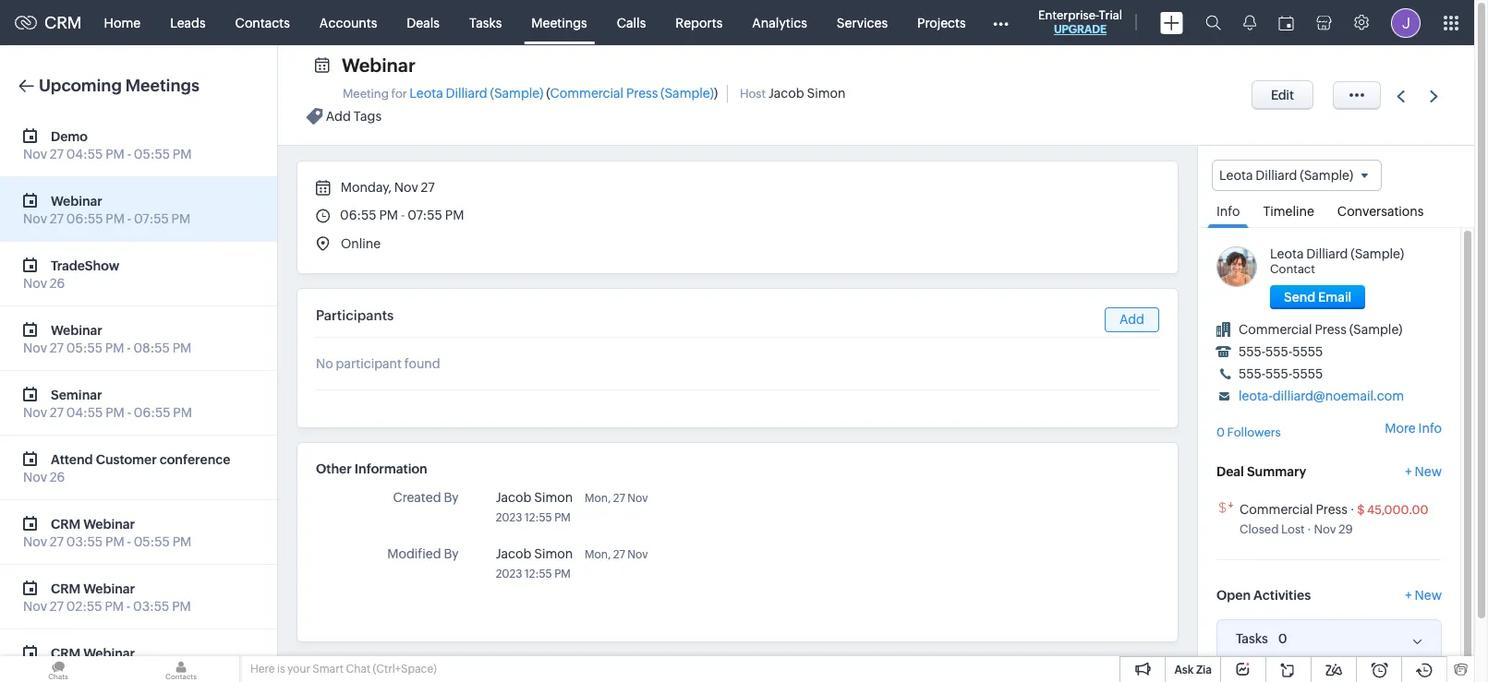 Task type: describe. For each thing, give the bounding box(es) containing it.
here
[[250, 663, 275, 676]]

services
[[837, 15, 888, 30]]

mon, 27 nov 2023 12:55 pm for created by
[[496, 492, 648, 525]]

12:55 for created by
[[525, 512, 552, 525]]

mon, for modified by
[[585, 549, 611, 562]]

deals
[[407, 15, 440, 30]]

participant
[[336, 357, 402, 371]]

06:55 pm - 07:55 pm
[[340, 208, 464, 223]]

demo nov 27 04:55 pm - 05:55 pm
[[23, 129, 192, 162]]

leads link
[[155, 0, 220, 45]]

crm link
[[15, 13, 82, 32]]

contacts link
[[220, 0, 305, 45]]

deal summary
[[1217, 464, 1307, 479]]

more
[[1385, 422, 1416, 437]]

2 horizontal spatial 06:55
[[340, 208, 377, 223]]

- inside crm webinar nov 27 03:55 pm - 05:55 pm
[[127, 535, 131, 550]]

projects
[[918, 15, 966, 30]]

accounts link
[[305, 0, 392, 45]]

04:55 for demo
[[66, 147, 103, 162]]

chats image
[[0, 657, 116, 683]]

press for commercial press · $ 45,000.00 closed lost · nov 29
[[1316, 502, 1348, 517]]

webinar inside webinar nov 27 05:55 pm - 08:55 pm
[[51, 323, 102, 338]]

1 555-555-5555 from the top
[[1239, 345, 1323, 360]]

other information
[[316, 462, 428, 477]]

upcoming meetings
[[39, 76, 200, 95]]

online
[[341, 237, 381, 251]]

(sample) left (
[[490, 86, 544, 101]]

jacob for modified by
[[496, 547, 532, 562]]

commercial press · $ 45,000.00 closed lost · nov 29
[[1240, 502, 1429, 537]]

- inside webinar nov 27 05:55 pm - 08:55 pm
[[127, 341, 131, 356]]

tradeshow
[[51, 258, 119, 273]]

meeting
[[343, 87, 389, 101]]

2023 for modified by
[[496, 568, 523, 581]]

commercial for commercial press (sample)
[[1239, 323, 1313, 337]]

modified
[[387, 547, 441, 562]]

analytics link
[[738, 0, 822, 45]]

nov inside the "attend customer conference nov 26"
[[23, 470, 47, 485]]

more info
[[1385, 422, 1442, 437]]

0 vertical spatial jacob
[[769, 86, 805, 101]]

upgrade
[[1054, 23, 1107, 36]]

leota-
[[1239, 389, 1273, 404]]

conference
[[160, 452, 230, 467]]

$
[[1358, 503, 1365, 517]]

create menu element
[[1149, 0, 1195, 45]]

attend customer conference nov 26
[[23, 452, 230, 485]]

0 vertical spatial commercial press (sample) link
[[550, 86, 714, 101]]

0 for 0 followers
[[1217, 426, 1225, 440]]

- down monday, nov 27
[[401, 208, 405, 223]]

profile element
[[1380, 0, 1432, 45]]

smart
[[313, 663, 344, 676]]

home
[[104, 15, 141, 30]]

open activities
[[1217, 588, 1311, 603]]

06:55 inside "webinar nov 27 06:55 pm - 07:55 pm"
[[66, 212, 103, 226]]

1 horizontal spatial info
[[1419, 422, 1442, 437]]

host jacob simon
[[740, 86, 846, 101]]

home link
[[89, 0, 155, 45]]

- inside demo nov 27 04:55 pm - 05:55 pm
[[127, 147, 131, 162]]

2 02:55 from the top
[[66, 664, 102, 679]]

45,000.00
[[1368, 503, 1429, 517]]

- right chats image
[[126, 664, 130, 679]]

- inside seminar nov 27 04:55 pm - 06:55 pm
[[127, 406, 131, 420]]

activities
[[1254, 588, 1311, 603]]

deals link
[[392, 0, 455, 45]]

crm inside crm webinar nov 27 03:55 pm - 05:55 pm
[[51, 517, 81, 532]]

reports link
[[661, 0, 738, 45]]

seminar
[[51, 388, 102, 402]]

leota-dilliard@noemail.com link
[[1239, 389, 1405, 404]]

commercial press link
[[1240, 502, 1348, 517]]

new inside + new link
[[1415, 464, 1442, 479]]

dilliard for leota dilliard (sample)
[[1256, 168, 1298, 183]]

your
[[287, 663, 310, 676]]

2 + new from the top
[[1406, 588, 1442, 603]]

calls link
[[602, 0, 661, 45]]

timeline
[[1264, 204, 1315, 219]]

lost
[[1282, 523, 1305, 537]]

0 vertical spatial press
[[626, 86, 658, 101]]

(sample) left host in the top of the page
[[661, 86, 714, 101]]

commercial press (sample)
[[1239, 323, 1403, 337]]

Other Modules field
[[981, 8, 1021, 37]]

0 followers
[[1217, 426, 1281, 440]]

no participant found
[[316, 357, 440, 371]]

projects link
[[903, 0, 981, 45]]

tags
[[354, 109, 382, 124]]

calls
[[617, 15, 646, 30]]

trial
[[1099, 8, 1123, 22]]

simon for created by
[[534, 491, 573, 505]]

deal
[[1217, 464, 1245, 479]]

dilliard@noemail.com
[[1273, 389, 1405, 404]]

nov inside demo nov 27 04:55 pm - 05:55 pm
[[23, 147, 47, 162]]

leota dilliard (sample) contact
[[1271, 247, 1405, 276]]

timeline link
[[1254, 191, 1324, 227]]

mon, for created by
[[585, 492, 611, 505]]

meeting for leota dilliard (sample) ( commercial press (sample) )
[[343, 86, 718, 101]]

(sample) for leota dilliard (sample)
[[1300, 168, 1354, 183]]

information
[[355, 462, 428, 477]]

is
[[277, 663, 285, 676]]

Leota Dilliard (Sample) field
[[1212, 160, 1382, 191]]

ask
[[1175, 664, 1194, 677]]

here is your smart chat (ctrl+space)
[[250, 663, 437, 676]]

)
[[714, 86, 718, 101]]

1 horizontal spatial tasks
[[1236, 632, 1268, 647]]

seminar nov 27 04:55 pm - 06:55 pm
[[23, 388, 192, 420]]

leota-dilliard@noemail.com
[[1239, 389, 1405, 404]]

tradeshow nov 26
[[23, 258, 119, 291]]

0 vertical spatial commercial
[[550, 86, 624, 101]]

05:55 inside webinar nov 27 05:55 pm - 08:55 pm
[[66, 341, 103, 356]]

add for add tags
[[326, 109, 351, 124]]

add link
[[1105, 308, 1160, 333]]

26 inside tradeshow nov 26
[[50, 276, 65, 291]]

- down crm webinar nov 27 03:55 pm - 05:55 pm
[[126, 600, 130, 614]]

06:55 inside seminar nov 27 04:55 pm - 06:55 pm
[[134, 406, 170, 420]]

tasks link
[[455, 0, 517, 45]]

0 vertical spatial simon
[[807, 86, 846, 101]]

leads
[[170, 15, 206, 30]]

05:55 inside demo nov 27 04:55 pm - 05:55 pm
[[134, 147, 170, 162]]

1 vertical spatial meetings
[[126, 76, 200, 95]]

27 inside demo nov 27 04:55 pm - 05:55 pm
[[50, 147, 64, 162]]

(sample) for leota dilliard (sample) contact
[[1351, 247, 1405, 262]]

services link
[[822, 0, 903, 45]]

(ctrl+space)
[[373, 663, 437, 676]]

enterprise-
[[1039, 8, 1099, 22]]

1 horizontal spatial commercial press (sample) link
[[1239, 323, 1403, 337]]

2 crm webinar nov 27 02:55 pm - 03:55 pm from the top
[[23, 646, 191, 679]]

27 inside seminar nov 27 04:55 pm - 06:55 pm
[[50, 406, 64, 420]]



Task type: vqa. For each thing, say whether or not it's contained in the screenshot.
top 12:55
yes



Task type: locate. For each thing, give the bounding box(es) containing it.
1 vertical spatial crm webinar nov 27 02:55 pm - 03:55 pm
[[23, 646, 191, 679]]

2 horizontal spatial dilliard
[[1307, 247, 1349, 262]]

1 vertical spatial 02:55
[[66, 664, 102, 679]]

- down demo nov 27 04:55 pm - 05:55 pm
[[127, 212, 131, 226]]

1 02:55 from the top
[[66, 600, 102, 614]]

0 vertical spatial jacob simon
[[496, 491, 573, 505]]

info
[[1217, 204, 1240, 219], [1419, 422, 1442, 437]]

(sample) inside field
[[1300, 168, 1354, 183]]

commercial inside commercial press · $ 45,000.00 closed lost · nov 29
[[1240, 502, 1314, 517]]

1 vertical spatial dilliard
[[1256, 168, 1298, 183]]

1 vertical spatial leota dilliard (sample) link
[[1271, 247, 1405, 262]]

info right more
[[1419, 422, 1442, 437]]

simon for modified by
[[534, 547, 573, 562]]

06:55 up online
[[340, 208, 377, 223]]

host
[[740, 87, 766, 101]]

0 horizontal spatial add
[[326, 109, 351, 124]]

2 555-555-5555 from the top
[[1239, 367, 1323, 382]]

reports
[[676, 15, 723, 30]]

previous record image
[[1397, 90, 1406, 102]]

webinar inside crm webinar nov 27 03:55 pm - 05:55 pm
[[83, 517, 135, 532]]

+ new down 'more info' link
[[1406, 464, 1442, 479]]

by for created by
[[444, 491, 459, 505]]

conversations
[[1338, 204, 1424, 219]]

1 horizontal spatial 06:55
[[134, 406, 170, 420]]

26 inside the "attend customer conference nov 26"
[[50, 470, 65, 485]]

leota dilliard (sample) link down tasks link
[[410, 86, 544, 101]]

· right lost at the right bottom
[[1308, 523, 1312, 537]]

nov inside seminar nov 27 04:55 pm - 06:55 pm
[[23, 406, 47, 420]]

1 vertical spatial 12:55
[[525, 568, 552, 581]]

jacob
[[769, 86, 805, 101], [496, 491, 532, 505], [496, 547, 532, 562]]

crm webinar nov 27 02:55 pm - 03:55 pm
[[23, 582, 191, 614], [23, 646, 191, 679]]

05:55 down the "attend customer conference nov 26"
[[134, 535, 170, 550]]

1 vertical spatial 26
[[50, 470, 65, 485]]

jacob simon for modified by
[[496, 547, 573, 562]]

0 vertical spatial 555-555-5555
[[1239, 345, 1323, 360]]

meetings link
[[517, 0, 602, 45]]

07:55 down monday, nov 27
[[408, 208, 443, 223]]

other
[[316, 462, 352, 477]]

1 new from the top
[[1415, 464, 1442, 479]]

0 horizontal spatial ·
[[1308, 523, 1312, 537]]

02:55
[[66, 600, 102, 614], [66, 664, 102, 679]]

no
[[316, 357, 333, 371]]

-
[[127, 147, 131, 162], [401, 208, 405, 223], [127, 212, 131, 226], [127, 341, 131, 356], [127, 406, 131, 420], [127, 535, 131, 550], [126, 600, 130, 614], [126, 664, 130, 679]]

leota up 'contact'
[[1271, 247, 1304, 262]]

0 horizontal spatial dilliard
[[446, 86, 488, 101]]

leota for leota dilliard (sample) contact
[[1271, 247, 1304, 262]]

5555 down commercial press (sample)
[[1293, 345, 1323, 360]]

jacob right modified by
[[496, 547, 532, 562]]

+ up 45,000.00
[[1406, 464, 1413, 479]]

08:55
[[134, 341, 170, 356]]

press down calls link
[[626, 86, 658, 101]]

03:55 inside crm webinar nov 27 03:55 pm - 05:55 pm
[[66, 535, 103, 550]]

+ new down 45,000.00
[[1406, 588, 1442, 603]]

add for add
[[1120, 312, 1145, 327]]

create menu image
[[1161, 12, 1184, 34]]

+ down 45,000.00
[[1406, 588, 1413, 603]]

leota dilliard (sample) link up 'contact'
[[1271, 247, 1405, 262]]

· left $
[[1351, 502, 1355, 517]]

1 12:55 from the top
[[525, 512, 552, 525]]

accounts
[[320, 15, 377, 30]]

1 vertical spatial new
[[1415, 588, 1442, 603]]

2 vertical spatial 03:55
[[133, 664, 169, 679]]

jacob right created by
[[496, 491, 532, 505]]

05:55
[[134, 147, 170, 162], [66, 341, 103, 356], [134, 535, 170, 550]]

1 vertical spatial mon, 27 nov 2023 12:55 pm
[[496, 549, 648, 581]]

06:55 up customer
[[134, 406, 170, 420]]

0 vertical spatial mon, 27 nov 2023 12:55 pm
[[496, 492, 648, 525]]

1 vertical spatial tasks
[[1236, 632, 1268, 647]]

1 horizontal spatial 0
[[1279, 632, 1288, 647]]

commercial down 'contact'
[[1239, 323, 1313, 337]]

leota right for
[[410, 86, 443, 101]]

0 vertical spatial 2023
[[496, 512, 523, 525]]

press up 29
[[1316, 502, 1348, 517]]

0 left followers
[[1217, 426, 1225, 440]]

dilliard inside field
[[1256, 168, 1298, 183]]

5555
[[1293, 345, 1323, 360], [1293, 367, 1323, 382]]

0 vertical spatial 12:55
[[525, 512, 552, 525]]

2 horizontal spatial leota
[[1271, 247, 1304, 262]]

2 26 from the top
[[50, 470, 65, 485]]

0 vertical spatial leota dilliard (sample) link
[[410, 86, 544, 101]]

press up dilliard@noemail.com
[[1315, 323, 1347, 337]]

1 horizontal spatial 07:55
[[408, 208, 443, 223]]

commercial press (sample) link up leota-dilliard@noemail.com link
[[1239, 323, 1403, 337]]

conversations link
[[1329, 191, 1434, 227]]

leota for leota dilliard (sample)
[[1220, 168, 1253, 183]]

- left 08:55
[[127, 341, 131, 356]]

nov inside commercial press · $ 45,000.00 closed lost · nov 29
[[1314, 523, 1337, 537]]

(
[[546, 86, 550, 101]]

- down the "attend customer conference nov 26"
[[127, 535, 131, 550]]

0 horizontal spatial meetings
[[126, 76, 200, 95]]

nov
[[23, 147, 47, 162], [394, 180, 418, 195], [23, 212, 47, 226], [23, 276, 47, 291], [23, 341, 47, 356], [23, 406, 47, 420], [23, 470, 47, 485], [628, 492, 648, 505], [1314, 523, 1337, 537], [23, 535, 47, 550], [628, 549, 648, 562], [23, 600, 47, 614], [23, 664, 47, 679]]

commercial
[[550, 86, 624, 101], [1239, 323, 1313, 337], [1240, 502, 1314, 517]]

closed
[[1240, 523, 1279, 537]]

2 vertical spatial commercial
[[1240, 502, 1314, 517]]

0 vertical spatial tasks
[[469, 15, 502, 30]]

leota inside leota dilliard (sample) contact
[[1271, 247, 1304, 262]]

2 jacob simon from the top
[[496, 547, 573, 562]]

new down 45,000.00
[[1415, 588, 1442, 603]]

26 down the tradeshow
[[50, 276, 65, 291]]

1 vertical spatial +
[[1406, 588, 1413, 603]]

0 horizontal spatial 06:55
[[66, 212, 103, 226]]

1 vertical spatial simon
[[534, 491, 573, 505]]

1 horizontal spatial leota
[[1220, 168, 1253, 183]]

0 horizontal spatial commercial press (sample) link
[[550, 86, 714, 101]]

add tags
[[326, 109, 382, 124]]

signals element
[[1233, 0, 1268, 45]]

0 down activities
[[1279, 632, 1288, 647]]

2023 for created by
[[496, 512, 523, 525]]

1 vertical spatial 0
[[1279, 632, 1288, 647]]

dilliard up 'contact'
[[1307, 247, 1349, 262]]

0 vertical spatial by
[[444, 491, 459, 505]]

press inside commercial press · $ 45,000.00 closed lost · nov 29
[[1316, 502, 1348, 517]]

1 vertical spatial leota
[[1220, 168, 1253, 183]]

jacob right host in the top of the page
[[769, 86, 805, 101]]

1 jacob simon from the top
[[496, 491, 573, 505]]

06:55 up the tradeshow
[[66, 212, 103, 226]]

555-
[[1239, 345, 1266, 360], [1266, 345, 1293, 360], [1239, 367, 1266, 382], [1266, 367, 1293, 382]]

meetings down leads link
[[126, 76, 200, 95]]

0 vertical spatial 03:55
[[66, 535, 103, 550]]

26 down attend
[[50, 470, 65, 485]]

info left timeline
[[1217, 204, 1240, 219]]

04:55
[[66, 147, 103, 162], [66, 406, 103, 420]]

2023
[[496, 512, 523, 525], [496, 568, 523, 581]]

nov inside "webinar nov 27 06:55 pm - 07:55 pm"
[[23, 212, 47, 226]]

press for commercial press (sample)
[[1315, 323, 1347, 337]]

contacts image
[[123, 657, 239, 683]]

1 crm webinar nov 27 02:55 pm - 03:55 pm from the top
[[23, 582, 191, 614]]

profile image
[[1392, 8, 1421, 37]]

2 new from the top
[[1415, 588, 1442, 603]]

attend
[[51, 452, 93, 467]]

1 horizontal spatial meetings
[[532, 15, 587, 30]]

tasks down "open activities"
[[1236, 632, 1268, 647]]

1 vertical spatial by
[[444, 547, 459, 562]]

04:55 inside seminar nov 27 04:55 pm - 06:55 pm
[[66, 406, 103, 420]]

27
[[50, 147, 64, 162], [421, 180, 435, 195], [50, 212, 64, 226], [50, 341, 64, 356], [50, 406, 64, 420], [613, 492, 625, 505], [50, 535, 64, 550], [613, 549, 625, 562], [50, 600, 64, 614], [50, 664, 64, 679]]

nov inside crm webinar nov 27 03:55 pm - 05:55 pm
[[23, 535, 47, 550]]

2 vertical spatial press
[[1316, 502, 1348, 517]]

next record image
[[1430, 90, 1442, 102]]

1 vertical spatial 2023
[[496, 568, 523, 581]]

mon, 27 nov 2023 12:55 pm for modified by
[[496, 549, 648, 581]]

- up customer
[[127, 406, 131, 420]]

calendar image
[[1279, 15, 1295, 30]]

1 vertical spatial info
[[1419, 422, 1442, 437]]

nov inside tradeshow nov 26
[[23, 276, 47, 291]]

open
[[1217, 588, 1251, 603]]

1 vertical spatial 5555
[[1293, 367, 1323, 382]]

modified by
[[387, 547, 459, 562]]

555-555-5555 up leota-
[[1239, 367, 1323, 382]]

2 vertical spatial leota
[[1271, 247, 1304, 262]]

1 2023 from the top
[[496, 512, 523, 525]]

1 vertical spatial 555-555-5555
[[1239, 367, 1323, 382]]

- up "webinar nov 27 06:55 pm - 07:55 pm"
[[127, 147, 131, 162]]

0 vertical spatial new
[[1415, 464, 1442, 479]]

2 vertical spatial 05:55
[[134, 535, 170, 550]]

1 mon, 27 nov 2023 12:55 pm from the top
[[496, 492, 648, 525]]

chat
[[346, 663, 371, 676]]

1 vertical spatial ·
[[1308, 523, 1312, 537]]

0 horizontal spatial 0
[[1217, 426, 1225, 440]]

leota
[[410, 86, 443, 101], [1220, 168, 1253, 183], [1271, 247, 1304, 262]]

1 vertical spatial add
[[1120, 312, 1145, 327]]

None button
[[1252, 80, 1314, 110], [1271, 286, 1366, 310], [1252, 80, 1314, 110], [1271, 286, 1366, 310]]

jacob simon for created by
[[496, 491, 573, 505]]

commercial up lost at the right bottom
[[1240, 502, 1314, 517]]

0 vertical spatial 05:55
[[134, 147, 170, 162]]

04:55 inside demo nov 27 04:55 pm - 05:55 pm
[[66, 147, 103, 162]]

mon,
[[585, 492, 611, 505], [585, 549, 611, 562]]

0 vertical spatial dilliard
[[446, 86, 488, 101]]

webinar inside "webinar nov 27 06:55 pm - 07:55 pm"
[[51, 194, 102, 208]]

2 vertical spatial dilliard
[[1307, 247, 1349, 262]]

1 horizontal spatial leota dilliard (sample) link
[[1271, 247, 1405, 262]]

0 vertical spatial ·
[[1351, 502, 1355, 517]]

by for modified by
[[444, 547, 459, 562]]

1 vertical spatial jacob
[[496, 491, 532, 505]]

followers
[[1228, 426, 1281, 440]]

2 vertical spatial jacob
[[496, 547, 532, 562]]

(sample) up timeline link
[[1300, 168, 1354, 183]]

leota dilliard (sample)
[[1220, 168, 1354, 183]]

1 vertical spatial + new
[[1406, 588, 1442, 603]]

for
[[391, 87, 407, 101]]

07:55 inside "webinar nov 27 06:55 pm - 07:55 pm"
[[134, 212, 169, 226]]

enterprise-trial upgrade
[[1039, 8, 1123, 36]]

0 vertical spatial leota
[[410, 86, 443, 101]]

0 vertical spatial 02:55
[[66, 600, 102, 614]]

2 2023 from the top
[[496, 568, 523, 581]]

05:55 inside crm webinar nov 27 03:55 pm - 05:55 pm
[[134, 535, 170, 550]]

1 horizontal spatial ·
[[1351, 502, 1355, 517]]

press
[[626, 86, 658, 101], [1315, 323, 1347, 337], [1316, 502, 1348, 517]]

summary
[[1247, 464, 1307, 479]]

crm webinar nov 27 03:55 pm - 05:55 pm
[[23, 517, 192, 550]]

0 vertical spatial info
[[1217, 204, 1240, 219]]

contacts
[[235, 15, 290, 30]]

2 + from the top
[[1406, 588, 1413, 603]]

monday, nov 27
[[338, 180, 435, 195]]

contact
[[1271, 263, 1316, 276]]

by right 'modified'
[[444, 547, 459, 562]]

(sample) inside leota dilliard (sample) contact
[[1351, 247, 1405, 262]]

1 vertical spatial press
[[1315, 323, 1347, 337]]

+
[[1406, 464, 1413, 479], [1406, 588, 1413, 603]]

ask zia
[[1175, 664, 1212, 677]]

by
[[444, 491, 459, 505], [444, 547, 459, 562]]

2 5555 from the top
[[1293, 367, 1323, 382]]

upcoming
[[39, 76, 122, 95]]

1 vertical spatial commercial
[[1239, 323, 1313, 337]]

leota dilliard (sample) link
[[410, 86, 544, 101], [1271, 247, 1405, 262]]

search image
[[1206, 15, 1222, 30]]

12:55 for modified by
[[525, 568, 552, 581]]

(sample) up dilliard@noemail.com
[[1350, 323, 1403, 337]]

0 horizontal spatial leota dilliard (sample) link
[[410, 86, 544, 101]]

1 04:55 from the top
[[66, 147, 103, 162]]

commercial for commercial press · $ 45,000.00 closed lost · nov 29
[[1240, 502, 1314, 517]]

search element
[[1195, 0, 1233, 45]]

27 inside "webinar nov 27 06:55 pm - 07:55 pm"
[[50, 212, 64, 226]]

1 vertical spatial jacob simon
[[496, 547, 573, 562]]

leota inside leota dilliard (sample) field
[[1220, 168, 1253, 183]]

2 by from the top
[[444, 547, 459, 562]]

04:55 down demo
[[66, 147, 103, 162]]

27 inside webinar nov 27 05:55 pm - 08:55 pm
[[50, 341, 64, 356]]

0 vertical spatial 0
[[1217, 426, 1225, 440]]

2 04:55 from the top
[[66, 406, 103, 420]]

1 + from the top
[[1406, 464, 1413, 479]]

zia
[[1196, 664, 1212, 677]]

1 vertical spatial commercial press (sample) link
[[1239, 323, 1403, 337]]

0 vertical spatial meetings
[[532, 15, 587, 30]]

0 vertical spatial 26
[[50, 276, 65, 291]]

simon
[[807, 86, 846, 101], [534, 491, 573, 505], [534, 547, 573, 562]]

0 horizontal spatial info
[[1217, 204, 1240, 219]]

2 12:55 from the top
[[525, 568, 552, 581]]

nov inside webinar nov 27 05:55 pm - 08:55 pm
[[23, 341, 47, 356]]

customer
[[96, 452, 157, 467]]

04:55 down seminar
[[66, 406, 103, 420]]

05:55 up "webinar nov 27 06:55 pm - 07:55 pm"
[[134, 147, 170, 162]]

2 vertical spatial simon
[[534, 547, 573, 562]]

0 for 0
[[1279, 632, 1288, 647]]

2 mon, 27 nov 2023 12:55 pm from the top
[[496, 549, 648, 581]]

05:55 up seminar
[[66, 341, 103, 356]]

555-555-5555 down commercial press (sample)
[[1239, 345, 1323, 360]]

(sample) down conversations
[[1351, 247, 1405, 262]]

jacob for created by
[[496, 491, 532, 505]]

analytics
[[752, 15, 807, 30]]

dilliard inside leota dilliard (sample) contact
[[1307, 247, 1349, 262]]

0 horizontal spatial leota
[[410, 86, 443, 101]]

06:55
[[340, 208, 377, 223], [66, 212, 103, 226], [134, 406, 170, 420]]

1 5555 from the top
[[1293, 345, 1323, 360]]

2 mon, from the top
[[585, 549, 611, 562]]

29
[[1339, 523, 1353, 537]]

new down 'more info' link
[[1415, 464, 1442, 479]]

meetings up (
[[532, 15, 587, 30]]

0 vertical spatial mon,
[[585, 492, 611, 505]]

0 vertical spatial add
[[326, 109, 351, 124]]

07:55 down demo nov 27 04:55 pm - 05:55 pm
[[134, 212, 169, 226]]

signals image
[[1244, 15, 1257, 30]]

dilliard for leota dilliard (sample) contact
[[1307, 247, 1349, 262]]

tasks right deals link
[[469, 15, 502, 30]]

webinar
[[342, 55, 416, 76], [51, 194, 102, 208], [51, 323, 102, 338], [83, 517, 135, 532], [83, 582, 135, 596], [83, 646, 135, 661]]

dilliard right for
[[446, 86, 488, 101]]

(sample)
[[490, 86, 544, 101], [661, 86, 714, 101], [1300, 168, 1354, 183], [1351, 247, 1405, 262], [1350, 323, 1403, 337]]

more info link
[[1385, 422, 1442, 437]]

0 horizontal spatial 07:55
[[134, 212, 169, 226]]

0 vertical spatial + new
[[1406, 464, 1442, 479]]

0 vertical spatial crm webinar nov 27 02:55 pm - 03:55 pm
[[23, 582, 191, 614]]

(sample) for commercial press (sample)
[[1350, 323, 1403, 337]]

commercial down meetings link
[[550, 86, 624, 101]]

1 horizontal spatial dilliard
[[1256, 168, 1298, 183]]

1 horizontal spatial add
[[1120, 312, 1145, 327]]

webinar nov 27 06:55 pm - 07:55 pm
[[23, 194, 191, 226]]

commercial press (sample) link down calls link
[[550, 86, 714, 101]]

1 vertical spatial 03:55
[[133, 600, 169, 614]]

monday,
[[341, 180, 392, 195]]

participants
[[316, 308, 394, 323]]

created by
[[393, 491, 459, 505]]

pm
[[105, 147, 125, 162], [173, 147, 192, 162], [379, 208, 398, 223], [445, 208, 464, 223], [106, 212, 125, 226], [171, 212, 191, 226], [105, 341, 124, 356], [173, 341, 192, 356], [105, 406, 125, 420], [173, 406, 192, 420], [555, 512, 571, 525], [105, 535, 124, 550], [172, 535, 192, 550], [555, 568, 571, 581], [105, 600, 124, 614], [172, 600, 191, 614], [105, 664, 124, 679], [172, 664, 191, 679]]

27 inside crm webinar nov 27 03:55 pm - 05:55 pm
[[50, 535, 64, 550]]

by right "created"
[[444, 491, 459, 505]]

0 horizontal spatial tasks
[[469, 15, 502, 30]]

info link
[[1208, 191, 1250, 228]]

1 by from the top
[[444, 491, 459, 505]]

1 mon, from the top
[[585, 492, 611, 505]]

- inside "webinar nov 27 06:55 pm - 07:55 pm"
[[127, 212, 131, 226]]

5555 up leota-dilliard@noemail.com
[[1293, 367, 1323, 382]]

04:55 for seminar
[[66, 406, 103, 420]]

1 + new from the top
[[1406, 464, 1442, 479]]

1 vertical spatial 04:55
[[66, 406, 103, 420]]

1 26 from the top
[[50, 276, 65, 291]]

dilliard up timeline link
[[1256, 168, 1298, 183]]

1 vertical spatial 05:55
[[66, 341, 103, 356]]

0 vertical spatial +
[[1406, 464, 1413, 479]]

1 vertical spatial mon,
[[585, 549, 611, 562]]

0 vertical spatial 04:55
[[66, 147, 103, 162]]

leota up 'info' link
[[1220, 168, 1253, 183]]

meetings
[[532, 15, 587, 30], [126, 76, 200, 95]]

0 vertical spatial 5555
[[1293, 345, 1323, 360]]

created
[[393, 491, 441, 505]]

tasks
[[469, 15, 502, 30], [1236, 632, 1268, 647]]

555-555-5555
[[1239, 345, 1323, 360], [1239, 367, 1323, 382]]



